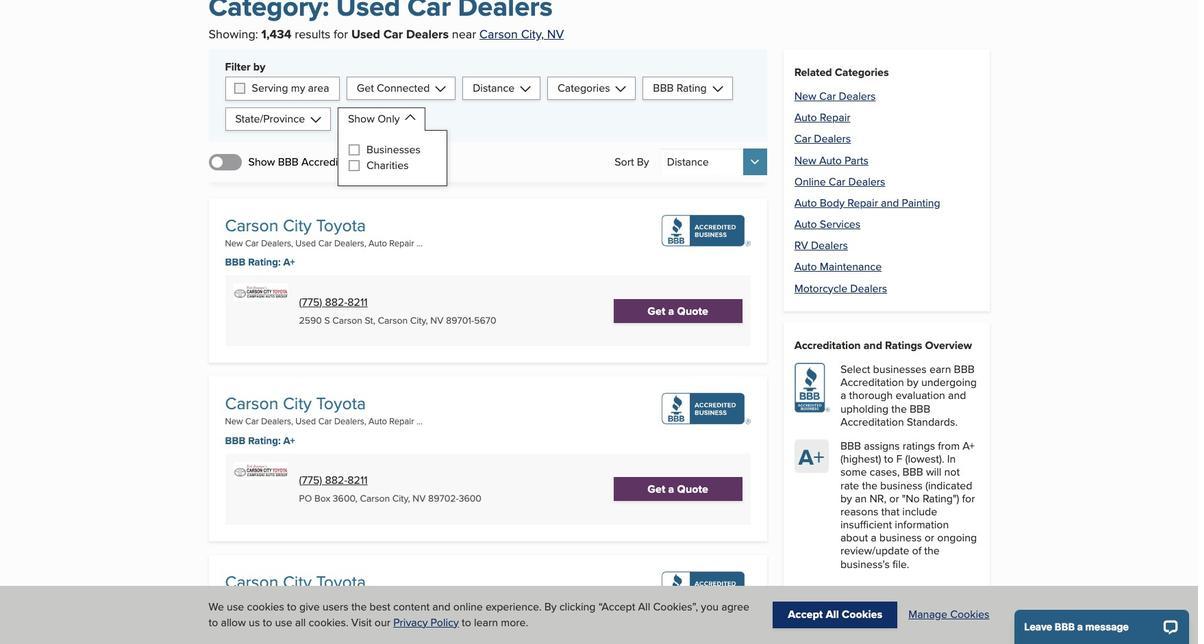 Task type: describe. For each thing, give the bounding box(es) containing it.
3 carson city toyota new car dealers, used car dealers, auto repair ... bbb rating: a+ from the top
[[225, 570, 423, 627]]

1,434
[[261, 25, 292, 43]]

filter by element
[[209, 49, 767, 187]]

online
[[454, 600, 483, 615]]

city for (775) 882-8211 po box 3600 , carson city, nv 89702-3600
[[283, 392, 312, 416]]

results
[[295, 25, 330, 43]]

rv dealers link
[[795, 238, 848, 254]]

undergoing
[[922, 375, 977, 391]]

we
[[209, 600, 224, 615]]

dealers up new auto parts link
[[814, 131, 851, 147]]

of
[[912, 544, 922, 559]]

bbb assigns ratings from a+ (highest) to f (lowest). in some cases, bbb will not rate the business (indicated by an nr, or "no rating") for reasons that include insufficient information about a business or ongoing review/update of the business's file.
[[841, 439, 977, 573]]

related categories
[[795, 64, 889, 80]]

3 rating: from the top
[[248, 612, 281, 627]]

a+ for accredited business image related to (775) 882-8211 2590 s carson st , carson city, nv 89701-5670
[[283, 255, 295, 270]]

used for accredited business image related to (775) 882-8211 2590 s carson st , carson city, nv 89701-5670
[[296, 237, 316, 250]]

ongoing
[[938, 531, 977, 546]]

ratings
[[903, 439, 935, 454]]

the inside we use cookies to give users the best content and online experience. by clicking "accept all cookies", you agree to allow us to use all cookies. visit our
[[351, 600, 367, 615]]

cookies
[[247, 600, 284, 615]]

serving
[[252, 80, 288, 96]]

st
[[365, 314, 373, 327]]

2 cookies from the left
[[951, 607, 990, 623]]

accredited
[[302, 154, 354, 170]]

manage
[[909, 607, 948, 623]]

carson inside showing: 1,434 results for used car dealers near carson city, nv
[[480, 25, 518, 43]]

earn
[[930, 362, 951, 378]]

rating: for (775) 882-8211 2590 s carson st , carson city, nv 89701-5670
[[248, 255, 281, 270]]

painting
[[902, 195, 941, 211]]

to left give
[[287, 600, 297, 615]]

the right rate
[[862, 478, 878, 494]]

accept all cookies
[[788, 607, 883, 623]]

3 city from the top
[[283, 570, 312, 594]]

to inside bbb assigns ratings from a+ (highest) to f (lowest). in some cases, bbb will not rate the business (indicated by an nr, or "no rating") for reasons that include insufficient information about a business or ongoing review/update of the business's file.
[[884, 452, 894, 467]]

get inside filter by element
[[357, 80, 374, 96]]

and inside we use cookies to give users the best content and online experience. by clicking "accept all cookies", you agree to allow us to use all cookies. visit our
[[433, 600, 451, 615]]

to left allow
[[209, 615, 218, 631]]

car dealers link
[[795, 131, 851, 147]]

business's
[[841, 557, 890, 573]]

a
[[799, 441, 814, 473]]

us
[[249, 615, 260, 631]]

clicking
[[560, 600, 596, 615]]

rating
[[677, 80, 707, 96]]

accept all cookies button
[[773, 603, 898, 629]]

distance inside button
[[667, 154, 709, 170]]

online car dealers link
[[795, 174, 886, 190]]

filter
[[225, 59, 251, 75]]

that
[[882, 504, 900, 520]]

show bbb accredited only
[[248, 154, 377, 170]]

nr,
[[870, 491, 887, 507]]

1 horizontal spatial use
[[275, 615, 292, 631]]

a+ inside bbb assigns ratings from a+ (highest) to f (lowest). in some cases, bbb will not rate the business (indicated by an nr, or "no rating") for reasons that include insufficient information about a business or ongoing review/update of the business's file.
[[963, 439, 975, 454]]

only
[[357, 154, 377, 170]]

auto body repair and painting link
[[795, 195, 941, 211]]

a inside select businesses earn bbb accreditation by undergoing a thorough evaluation and upholding the bbb accreditation standards.
[[841, 388, 846, 404]]

rate
[[841, 478, 860, 494]]

motorcycle
[[795, 281, 848, 296]]

(lowest).
[[905, 452, 945, 467]]

0 vertical spatial by
[[637, 154, 649, 170]]

(775) for (775) 882-8211 po box 3600 , carson city, nv 89702-3600
[[299, 473, 322, 488]]

0 horizontal spatial use
[[227, 600, 244, 615]]

(775) 882-8211 2590 s carson st , carson city, nv 89701-5670
[[299, 294, 496, 327]]

carson city toyota link for (775) 882-8211 po box 3600 , carson city, nv 89702-3600
[[225, 392, 366, 416]]

8211 for (775) 882-8211 po box 3600 , carson city, nv 89702-3600
[[348, 473, 368, 488]]

2 3600 from the left
[[459, 492, 482, 506]]

insufficient
[[841, 517, 892, 533]]

(775) 882-8211 link for (775) 882-8211 po box 3600 , carson city, nv 89702-3600
[[299, 473, 368, 488]]

by inside bbb assigns ratings from a+ (highest) to f (lowest). in some cases, bbb will not rate the business (indicated by an nr, or "no rating") for reasons that include insufficient information about a business or ongoing review/update of the business's file.
[[841, 491, 852, 507]]

0 vertical spatial accreditation
[[795, 338, 861, 353]]

for inside bbb assigns ratings from a+ (highest) to f (lowest). in some cases, bbb will not rate the business (indicated by an nr, or "no rating") for reasons that include insufficient information about a business or ongoing review/update of the business's file.
[[962, 491, 975, 507]]

the right of
[[925, 544, 940, 559]]

to left learn
[[462, 615, 471, 631]]

nv for st
[[431, 314, 444, 327]]

8211 for (775) 882-8211 2590 s carson st , carson city, nv 89701-5670
[[348, 294, 368, 310]]

carson city toyota new car dealers, used car dealers, auto repair ... bbb rating: a+ for (775) 882-8211 2590 s carson st , carson city, nv 89701-5670
[[225, 213, 423, 270]]

and inside new car dealers auto repair car dealers new auto parts online car dealers auto body repair and painting auto services rv dealers auto maintenance motorcycle dealers
[[881, 195, 899, 211]]

dealers down related categories
[[839, 88, 876, 104]]

carson inside (775) 882-8211 po box 3600 , carson city, nv 89702-3600
[[360, 492, 390, 506]]

bbb rating
[[653, 80, 707, 96]]

get connected
[[357, 80, 430, 96]]

review/update
[[841, 544, 910, 559]]

showing: 1,434 results for used car dealers near carson city, nv
[[209, 25, 564, 43]]

cases,
[[870, 465, 900, 481]]

1 vertical spatial or
[[925, 531, 935, 546]]

rv
[[795, 238, 808, 254]]

privacy policy to learn more.
[[393, 615, 528, 631]]

get a quote for (775) 882-8211 po box 3600 , carson city, nv 89702-3600
[[648, 482, 709, 497]]

(775) 882-8211 po box 3600 , carson city, nv 89702-3600
[[299, 473, 482, 506]]

showing:
[[209, 25, 258, 43]]

business inside didn't find the business you were looking for?
[[909, 618, 977, 643]]

get a quote for (775) 882-8211 2590 s carson st , carson city, nv 89701-5670
[[648, 303, 709, 319]]

"accept
[[599, 600, 636, 615]]

upholding
[[841, 401, 889, 417]]

online
[[795, 174, 826, 190]]

area
[[308, 80, 329, 96]]

0 vertical spatial by
[[253, 59, 265, 75]]

1 cookies from the left
[[842, 607, 883, 623]]

+
[[814, 441, 825, 473]]

content
[[393, 600, 430, 615]]

experience.
[[486, 600, 542, 615]]

rating: for (775) 882-8211 po box 3600 , carson city, nv 89702-3600
[[248, 433, 281, 449]]

0 vertical spatial business
[[881, 478, 923, 494]]

didn't
[[795, 618, 841, 643]]

(highest)
[[841, 452, 881, 467]]

city, for st
[[410, 314, 428, 327]]

the inside didn't find the business you were looking for?
[[879, 618, 904, 643]]

used for first accredited business image from the bottom
[[296, 594, 316, 606]]

get a quote link for (775) 882-8211 2590 s carson st , carson city, nv 89701-5670
[[614, 299, 743, 323]]

serving my area
[[252, 80, 329, 96]]

a+ for accredited business image corresponding to (775) 882-8211 po box 3600 , carson city, nv 89702-3600
[[283, 433, 295, 449]]

2590
[[299, 314, 322, 327]]

find
[[845, 618, 875, 643]]

bbb inside button
[[278, 154, 299, 170]]

3 accredited business image from the top
[[662, 572, 751, 603]]

carson city toyota link for (775) 882-8211 2590 s carson st , carson city, nv 89701-5670
[[225, 213, 366, 238]]

accreditation standards image
[[795, 363, 830, 413]]

1 vertical spatial business
[[880, 531, 922, 546]]

repair down new car dealers link
[[820, 110, 851, 125]]

new car dealers link
[[795, 88, 876, 104]]

for?
[[932, 639, 961, 645]]

businesses
[[367, 142, 421, 158]]

categories inside filter by element
[[558, 80, 610, 96]]

Sort By button
[[660, 149, 767, 176]]

0 vertical spatial or
[[890, 491, 900, 507]]

89701-
[[446, 314, 474, 327]]

all
[[295, 615, 306, 631]]

rating")
[[923, 491, 960, 507]]

state/province
[[235, 111, 305, 127]]

dealers left near
[[406, 25, 449, 43]]

quote for (775) 882-8211 po box 3600 , carson city, nv 89702-3600
[[677, 482, 709, 497]]

evaluation
[[896, 388, 946, 404]]

quote for (775) 882-8211 2590 s carson st , carson city, nv 89701-5670
[[677, 303, 709, 319]]

... for (775) 882-8211 2590 s carson st , carson city, nv 89701-5670
[[417, 237, 423, 250]]

assigns
[[864, 439, 900, 454]]

best
[[370, 600, 391, 615]]

include
[[903, 504, 938, 520]]

the inside select businesses earn bbb accreditation by undergoing a thorough evaluation and upholding the bbb accreditation standards.
[[892, 401, 907, 417]]

ratings
[[885, 338, 923, 353]]

select
[[841, 362, 871, 378]]

manage cookies
[[909, 607, 990, 623]]

auto repair link
[[795, 110, 851, 125]]

carson city toyota new car dealers, used car dealers, auto repair ... bbb rating: a+ for (775) 882-8211 po box 3600 , carson city, nv 89702-3600
[[225, 392, 423, 449]]

reasons
[[841, 504, 879, 520]]

services
[[820, 217, 861, 232]]

all inside button
[[826, 607, 839, 623]]

thorough
[[849, 388, 893, 404]]

we use cookies to give users the best content and online experience. by clicking "accept all cookies", you agree to allow us to use all cookies. visit our
[[209, 600, 750, 631]]

manage cookies button
[[909, 607, 990, 623]]

you inside we use cookies to give users the best content and online experience. by clicking "accept all cookies", you agree to allow us to use all cookies. visit our
[[701, 600, 719, 615]]



Task type: vqa. For each thing, say whether or not it's contained in the screenshot.
tips
no



Task type: locate. For each thing, give the bounding box(es) containing it.
(775) up 2590
[[299, 294, 322, 310]]

0 horizontal spatial all
[[638, 600, 650, 615]]

po
[[299, 492, 312, 506]]

for right the results
[[334, 25, 348, 43]]

filter by
[[225, 59, 265, 75]]

2 carson city toyota link from the top
[[225, 392, 366, 416]]

8211
[[348, 294, 368, 310], [348, 473, 368, 488]]

1 vertical spatial you
[[795, 639, 823, 645]]

all right accept
[[826, 607, 839, 623]]

882- up box
[[325, 473, 348, 488]]

882- inside (775) 882-8211 2590 s carson st , carson city, nv 89701-5670
[[325, 294, 348, 310]]

2 accredited business image from the top
[[662, 394, 751, 425]]

select businesses earn bbb accreditation by undergoing a thorough evaluation and upholding the bbb accreditation standards.
[[841, 362, 977, 430]]

2 city from the top
[[283, 392, 312, 416]]

... for (775) 882-8211 po box 3600 , carson city, nv 89702-3600
[[417, 416, 423, 428]]

(775) 882-8211 link up box
[[299, 473, 368, 488]]

repair for accredited business image corresponding to (775) 882-8211 po box 3600 , carson city, nv 89702-3600
[[389, 416, 414, 428]]

carson city toyota link
[[225, 213, 366, 238], [225, 392, 366, 416], [225, 570, 366, 594]]

, inside (775) 882-8211 2590 s carson st , carson city, nv 89701-5670
[[373, 314, 375, 327]]

repair for first accredited business image from the bottom
[[389, 594, 414, 606]]

connected
[[377, 80, 430, 96]]

and inside select businesses earn bbb accreditation by undergoing a thorough evaluation and upholding the bbb accreditation standards.
[[948, 388, 966, 404]]

repair right body
[[848, 195, 878, 211]]

accredited business image for (775) 882-8211 po box 3600 , carson city, nv 89702-3600
[[662, 394, 751, 425]]

by
[[637, 154, 649, 170], [545, 600, 557, 615]]

by left earn
[[907, 375, 919, 391]]

nv for dealers
[[547, 25, 564, 43]]

1 vertical spatial rating:
[[248, 433, 281, 449]]

2 vertical spatial get
[[648, 482, 666, 497]]

(indicated
[[926, 478, 973, 494]]

0 horizontal spatial for
[[334, 25, 348, 43]]

to right us at left bottom
[[263, 615, 272, 631]]

2 vertical spatial city,
[[392, 492, 410, 506]]

1 vertical spatial for
[[962, 491, 975, 507]]

new for accredited business image related to (775) 882-8211 2590 s carson st , carson city, nv 89701-5670
[[225, 237, 243, 250]]

882- for (775) 882-8211 po box 3600 , carson city, nv 89702-3600
[[325, 473, 348, 488]]

a +
[[799, 441, 825, 473]]

and left online
[[433, 600, 451, 615]]

1 horizontal spatial cookies
[[951, 607, 990, 623]]

2 vertical spatial by
[[841, 491, 852, 507]]

by left the an
[[841, 491, 852, 507]]

1 ... from the top
[[417, 237, 423, 250]]

(775) for (775) 882-8211 2590 s carson st , carson city, nv 89701-5670
[[299, 294, 322, 310]]

accredited business image for (775) 882-8211 2590 s carson st , carson city, nv 89701-5670
[[662, 215, 751, 247]]

0 vertical spatial accredited business image
[[662, 215, 751, 247]]

1 carson city toyota link from the top
[[225, 213, 366, 238]]

882- for (775) 882-8211 2590 s carson st , carson city, nv 89701-5670
[[325, 294, 348, 310]]

city
[[283, 213, 312, 238], [283, 392, 312, 416], [283, 570, 312, 594]]

cookies up for?
[[951, 607, 990, 623]]

dealers down auto services link
[[811, 238, 848, 254]]

1 vertical spatial get
[[648, 303, 666, 319]]

0 vertical spatial (775) 882-8211 link
[[299, 294, 368, 310]]

0 vertical spatial toyota
[[316, 213, 366, 238]]

or right the nr, at the bottom right
[[890, 491, 900, 507]]

city, inside (775) 882-8211 po box 3600 , carson city, nv 89702-3600
[[392, 492, 410, 506]]

for inside showing: 1,434 results for used car dealers near carson city, nv
[[334, 25, 348, 43]]

city, right near
[[521, 25, 544, 43]]

1 (775) 882-8211 link from the top
[[299, 294, 368, 310]]

0 horizontal spatial distance
[[473, 80, 515, 96]]

for right rating")
[[962, 491, 975, 507]]

3 ... from the top
[[417, 594, 423, 606]]

all inside we use cookies to give users the best content and online experience. by clicking "accept all cookies", you agree to allow us to use all cookies. visit our
[[638, 600, 650, 615]]

charities
[[367, 158, 409, 173]]

2 882- from the top
[[325, 473, 348, 488]]

1 vertical spatial quote
[[677, 482, 709, 497]]

1 rating: from the top
[[248, 255, 281, 270]]

an
[[855, 491, 867, 507]]

1 vertical spatial (775)
[[299, 473, 322, 488]]

bbb inside filter by element
[[653, 80, 674, 96]]

0 horizontal spatial or
[[890, 491, 900, 507]]

the right upholding
[[892, 401, 907, 417]]

get for (775) 882-8211 po box 3600 , carson city, nv 89702-3600
[[648, 482, 666, 497]]

0 vertical spatial nv
[[547, 25, 564, 43]]

0 vertical spatial get
[[357, 80, 374, 96]]

new car dealers auto repair car dealers new auto parts online car dealers auto body repair and painting auto services rv dealers auto maintenance motorcycle dealers
[[795, 88, 941, 296]]

1 horizontal spatial show
[[348, 111, 375, 127]]

businesses
[[873, 362, 927, 378]]

1 vertical spatial carson city toyota link
[[225, 392, 366, 416]]

body
[[820, 195, 845, 211]]

2 vertical spatial accreditation
[[841, 414, 904, 430]]

and down earn
[[948, 388, 966, 404]]

accredited business image
[[662, 215, 751, 247], [662, 394, 751, 425], [662, 572, 751, 603]]

nv
[[547, 25, 564, 43], [431, 314, 444, 327], [413, 492, 426, 506]]

1 toyota from the top
[[316, 213, 366, 238]]

accreditation up assigns in the right of the page
[[841, 414, 904, 430]]

repair up (775) 882-8211 po box 3600 , carson city, nv 89702-3600
[[389, 416, 414, 428]]

use
[[227, 600, 244, 615], [275, 615, 292, 631]]

only
[[378, 111, 400, 127]]

1 3600 from the left
[[333, 492, 355, 506]]

2 get a quote from the top
[[648, 482, 709, 497]]

show
[[348, 111, 375, 127], [248, 154, 275, 170]]

toyota for (775) 882-8211 2590 s carson st , carson city, nv 89701-5670
[[316, 213, 366, 238]]

related
[[795, 64, 832, 80]]

2 carson city toyota new car dealers, used car dealers, auto repair ... bbb rating: a+ from the top
[[225, 392, 423, 449]]

toyota for (775) 882-8211 po box 3600 , carson city, nv 89702-3600
[[316, 392, 366, 416]]

from
[[938, 439, 960, 454]]

used for accredited business image corresponding to (775) 882-8211 po box 3600 , carson city, nv 89702-3600
[[296, 416, 316, 428]]

1 vertical spatial accredited business image
[[662, 394, 751, 425]]

city for (775) 882-8211 2590 s carson st , carson city, nv 89701-5670
[[283, 213, 312, 238]]

882- inside (775) 882-8211 po box 3600 , carson city, nv 89702-3600
[[325, 473, 348, 488]]

file.
[[893, 557, 910, 573]]

0 vertical spatial ...
[[417, 237, 423, 250]]

accreditation up upholding
[[841, 375, 904, 391]]

distance inside filter by element
[[473, 80, 515, 96]]

1 vertical spatial carson city toyota new car dealers, used car dealers, auto repair ... bbb rating: a+
[[225, 392, 423, 449]]

1 horizontal spatial or
[[925, 531, 935, 546]]

show left the only
[[348, 111, 375, 127]]

show inside filter by element
[[348, 111, 375, 127]]

maintenance
[[820, 259, 882, 275]]

0 vertical spatial carson city toyota link
[[225, 213, 366, 238]]

0 horizontal spatial categories
[[558, 80, 610, 96]]

by
[[253, 59, 265, 75], [907, 375, 919, 391], [841, 491, 852, 507]]

1 city from the top
[[283, 213, 312, 238]]

city, inside (775) 882-8211 2590 s carson st , carson city, nv 89701-5670
[[410, 314, 428, 327]]

(775) inside (775) 882-8211 po box 3600 , carson city, nv 89702-3600
[[299, 473, 322, 488]]

get a quote
[[648, 303, 709, 319], [648, 482, 709, 497]]

looking
[[870, 639, 928, 645]]

2 toyota from the top
[[316, 392, 366, 416]]

repair up (775) 882-8211 2590 s carson st , carson city, nv 89701-5670
[[389, 237, 414, 250]]

0 vertical spatial for
[[334, 25, 348, 43]]

get
[[357, 80, 374, 96], [648, 303, 666, 319], [648, 482, 666, 497]]

0 horizontal spatial cookies
[[842, 607, 883, 623]]

2 vertical spatial business
[[909, 618, 977, 643]]

city, left 89701-
[[410, 314, 428, 327]]

1 horizontal spatial 3600
[[459, 492, 482, 506]]

1 vertical spatial city,
[[410, 314, 428, 327]]

you left agree
[[701, 600, 719, 615]]

you
[[701, 600, 719, 615], [795, 639, 823, 645]]

1 vertical spatial by
[[545, 600, 557, 615]]

2 quote from the top
[[677, 482, 709, 497]]

1 horizontal spatial ,
[[373, 314, 375, 327]]

1 vertical spatial get a quote
[[648, 482, 709, 497]]

f
[[897, 452, 903, 467]]

show for show only
[[348, 111, 375, 127]]

the
[[892, 401, 907, 417], [862, 478, 878, 494], [925, 544, 940, 559], [351, 600, 367, 615], [879, 618, 904, 643]]

1 carson city toyota new car dealers, used car dealers, auto repair ... bbb rating: a+ from the top
[[225, 213, 423, 270]]

the left best
[[351, 600, 367, 615]]

used
[[351, 25, 380, 43], [296, 237, 316, 250], [296, 416, 316, 428], [296, 594, 316, 606]]

a+ for first accredited business image from the bottom
[[283, 612, 295, 627]]

0 vertical spatial 8211
[[348, 294, 368, 310]]

1 horizontal spatial nv
[[431, 314, 444, 327]]

...
[[417, 237, 423, 250], [417, 416, 423, 428], [417, 594, 423, 606]]

0 vertical spatial carson city toyota new car dealers, used car dealers, auto repair ... bbb rating: a+
[[225, 213, 423, 270]]

0 vertical spatial rating:
[[248, 255, 281, 270]]

2 vertical spatial carson city toyota link
[[225, 570, 366, 594]]

you down accept
[[795, 639, 823, 645]]

2 vertical spatial rating:
[[248, 612, 281, 627]]

1 vertical spatial toyota
[[316, 392, 366, 416]]

a+
[[283, 255, 295, 270], [283, 433, 295, 449], [963, 439, 975, 454], [283, 612, 295, 627]]

, right s
[[373, 314, 375, 327]]

1 horizontal spatial by
[[637, 154, 649, 170]]

1 vertical spatial (775) 882-8211 link
[[299, 473, 368, 488]]

2 (775) 882-8211 link from the top
[[299, 473, 368, 488]]

1 vertical spatial get a quote link
[[614, 478, 743, 502]]

city, for dealers
[[521, 25, 544, 43]]

1 horizontal spatial by
[[841, 491, 852, 507]]

cookies.
[[309, 615, 349, 631]]

the right find
[[879, 618, 904, 643]]

882-
[[325, 294, 348, 310], [325, 473, 348, 488]]

1 get a quote from the top
[[648, 303, 709, 319]]

0 vertical spatial distance
[[473, 80, 515, 96]]

1 vertical spatial nv
[[431, 314, 444, 327]]

1 8211 from the top
[[348, 294, 368, 310]]

2 vertical spatial accredited business image
[[662, 572, 751, 603]]

"no
[[902, 491, 920, 507]]

2 vertical spatial toyota
[[316, 570, 366, 594]]

1 882- from the top
[[325, 294, 348, 310]]

0 vertical spatial 882-
[[325, 294, 348, 310]]

didn't find the business you were looking for?
[[795, 618, 977, 645]]

accreditation
[[795, 338, 861, 353], [841, 375, 904, 391], [841, 414, 904, 430]]

by left the clicking
[[545, 600, 557, 615]]

1 vertical spatial by
[[907, 375, 919, 391]]

cookies up were
[[842, 607, 883, 623]]

auto maintenance link
[[795, 259, 882, 275]]

dealers,
[[261, 237, 293, 250], [334, 237, 366, 250], [261, 416, 293, 428], [334, 416, 366, 428], [261, 594, 293, 606], [334, 594, 366, 606]]

our
[[375, 615, 391, 631]]

information
[[895, 517, 949, 533]]

by right sort
[[637, 154, 649, 170]]

distance down the carson city, nv link on the left top of page
[[473, 80, 515, 96]]

0 horizontal spatial by
[[545, 600, 557, 615]]

allow
[[221, 615, 246, 631]]

0 vertical spatial quote
[[677, 303, 709, 319]]

0 vertical spatial get a quote
[[648, 303, 709, 319]]

policy
[[431, 615, 459, 631]]

a inside bbb assigns ratings from a+ (highest) to f (lowest). in some cases, bbb will not rate the business (indicated by an nr, or "no rating") for reasons that include insufficient information about a business or ongoing review/update of the business's file.
[[871, 531, 877, 546]]

3 toyota from the top
[[316, 570, 366, 594]]

1 vertical spatial show
[[248, 154, 275, 170]]

1 quote from the top
[[677, 303, 709, 319]]

0 vertical spatial (775)
[[299, 294, 322, 310]]

by inside we use cookies to give users the best content and online experience. by clicking "accept all cookies", you agree to allow us to use all cookies. visit our
[[545, 600, 557, 615]]

privacy policy link
[[393, 615, 459, 631]]

get a quote link
[[614, 299, 743, 323], [614, 478, 743, 502]]

2 get a quote link from the top
[[614, 478, 743, 502]]

show down state/province
[[248, 154, 275, 170]]

1 vertical spatial 882-
[[325, 473, 348, 488]]

box
[[315, 492, 330, 506]]

1 get a quote link from the top
[[614, 299, 743, 323]]

city, inside showing: 1,434 results for used car dealers near carson city, nv
[[521, 25, 544, 43]]

1 horizontal spatial distance
[[667, 154, 709, 170]]

a
[[669, 303, 675, 319], [841, 388, 846, 404], [669, 482, 675, 497], [871, 531, 877, 546]]

repair for accredited business image related to (775) 882-8211 2590 s carson st , carson city, nv 89701-5670
[[389, 237, 414, 250]]

2 vertical spatial carson city toyota new car dealers, used car dealers, auto repair ... bbb rating: a+
[[225, 570, 423, 627]]

, inside (775) 882-8211 po box 3600 , carson city, nv 89702-3600
[[355, 492, 358, 506]]

agree
[[722, 600, 750, 615]]

s
[[324, 314, 330, 327]]

2 (775) from the top
[[299, 473, 322, 488]]

1 horizontal spatial categories
[[835, 64, 889, 80]]

(775) 882-8211 link for (775) 882-8211 2590 s carson st , carson city, nv 89701-5670
[[299, 294, 368, 310]]

0 vertical spatial get a quote link
[[614, 299, 743, 323]]

2 horizontal spatial by
[[907, 375, 919, 391]]

accreditation and ratings overview
[[795, 338, 972, 353]]

1 (775) from the top
[[299, 294, 322, 310]]

882- up s
[[325, 294, 348, 310]]

1 vertical spatial accreditation
[[841, 375, 904, 391]]

2 rating: from the top
[[248, 433, 281, 449]]

by right filter
[[253, 59, 265, 75]]

show only group
[[349, 142, 437, 173]]

(775) 882-8211 link up s
[[299, 294, 368, 310]]

nv inside (775) 882-8211 2590 s carson st , carson city, nv 89701-5670
[[431, 314, 444, 327]]

2 vertical spatial nv
[[413, 492, 426, 506]]

(775) inside (775) 882-8211 2590 s carson st , carson city, nv 89701-5670
[[299, 294, 322, 310]]

nv inside showing: 1,434 results for used car dealers near carson city, nv
[[547, 25, 564, 43]]

cookies",
[[653, 600, 698, 615]]

0 horizontal spatial 3600
[[333, 492, 355, 506]]

new for first accredited business image from the bottom
[[225, 594, 243, 606]]

dealers
[[406, 25, 449, 43], [839, 88, 876, 104], [814, 131, 851, 147], [849, 174, 886, 190], [811, 238, 848, 254], [851, 281, 888, 296]]

0 vertical spatial ,
[[373, 314, 375, 327]]

2 ... from the top
[[417, 416, 423, 428]]

accreditation up select
[[795, 338, 861, 353]]

0 horizontal spatial nv
[[413, 492, 426, 506]]

all
[[638, 600, 650, 615], [826, 607, 839, 623]]

1 horizontal spatial you
[[795, 639, 823, 645]]

show only
[[348, 111, 400, 127]]

in
[[948, 452, 956, 467]]

(775) up po
[[299, 473, 322, 488]]

nv inside (775) 882-8211 po box 3600 , carson city, nv 89702-3600
[[413, 492, 426, 506]]

my
[[291, 80, 305, 96]]

0 vertical spatial you
[[701, 600, 719, 615]]

standards.
[[907, 414, 958, 430]]

some
[[841, 465, 867, 481]]

0 horizontal spatial ,
[[355, 492, 358, 506]]

you inside didn't find the business you were looking for?
[[795, 639, 823, 645]]

get a quote link for (775) 882-8211 po box 3600 , carson city, nv 89702-3600
[[614, 478, 743, 502]]

2 8211 from the top
[[348, 473, 368, 488]]

0 vertical spatial city,
[[521, 25, 544, 43]]

carson
[[480, 25, 518, 43], [225, 213, 279, 238], [333, 314, 362, 327], [378, 314, 408, 327], [225, 392, 279, 416], [360, 492, 390, 506], [225, 570, 279, 594]]

1 vertical spatial ,
[[355, 492, 358, 506]]

2 horizontal spatial nv
[[547, 25, 564, 43]]

1 vertical spatial city
[[283, 392, 312, 416]]

to left f
[[884, 452, 894, 467]]

1 horizontal spatial for
[[962, 491, 975, 507]]

by inside select businesses earn bbb accreditation by undergoing a thorough evaluation and upholding the bbb accreditation standards.
[[907, 375, 919, 391]]

use right 'we' at the bottom left of page
[[227, 600, 244, 615]]

0 vertical spatial show
[[348, 111, 375, 127]]

or right of
[[925, 531, 935, 546]]

get for (775) 882-8211 2590 s carson st , carson city, nv 89701-5670
[[648, 303, 666, 319]]

privacy
[[393, 615, 428, 631]]

2 vertical spatial ...
[[417, 594, 423, 606]]

distance right sort by
[[667, 154, 709, 170]]

1 vertical spatial 8211
[[348, 473, 368, 488]]

distance
[[473, 80, 515, 96], [667, 154, 709, 170]]

repair up privacy
[[389, 594, 414, 606]]

dealers down maintenance
[[851, 281, 888, 296]]

0 vertical spatial city
[[283, 213, 312, 238]]

3 carson city toyota link from the top
[[225, 570, 366, 594]]

and up select
[[864, 338, 883, 353]]

1 horizontal spatial all
[[826, 607, 839, 623]]

0 horizontal spatial by
[[253, 59, 265, 75]]

1 vertical spatial ...
[[417, 416, 423, 428]]

, right box
[[355, 492, 358, 506]]

categories
[[835, 64, 889, 80], [558, 80, 610, 96]]

use left all
[[275, 615, 292, 631]]

new for accredited business image corresponding to (775) 882-8211 po box 3600 , carson city, nv 89702-3600
[[225, 416, 243, 428]]

8211 inside (775) 882-8211 2590 s carson st , carson city, nv 89701-5670
[[348, 294, 368, 310]]

show inside button
[[248, 154, 275, 170]]

accept
[[788, 607, 823, 623]]

0 horizontal spatial you
[[701, 600, 719, 615]]

sort
[[615, 154, 634, 170]]

dealers up auto body repair and painting link
[[849, 174, 886, 190]]

sort by
[[615, 154, 649, 170]]

1 accredited business image from the top
[[662, 215, 751, 247]]

will
[[926, 465, 942, 481]]

users
[[323, 600, 349, 615]]

1 vertical spatial distance
[[667, 154, 709, 170]]

bbb
[[653, 80, 674, 96], [278, 154, 299, 170], [225, 255, 246, 270], [954, 362, 975, 378], [910, 401, 931, 417], [225, 433, 246, 449], [841, 439, 861, 454], [903, 465, 924, 481], [225, 612, 246, 627]]

2 vertical spatial city
[[283, 570, 312, 594]]

all right the "accept
[[638, 600, 650, 615]]

city, left the 89702-
[[392, 492, 410, 506]]

and left the painting
[[881, 195, 899, 211]]

0 horizontal spatial show
[[248, 154, 275, 170]]

8211 inside (775) 882-8211 po box 3600 , carson city, nv 89702-3600
[[348, 473, 368, 488]]

show for show bbb accredited only
[[248, 154, 275, 170]]



